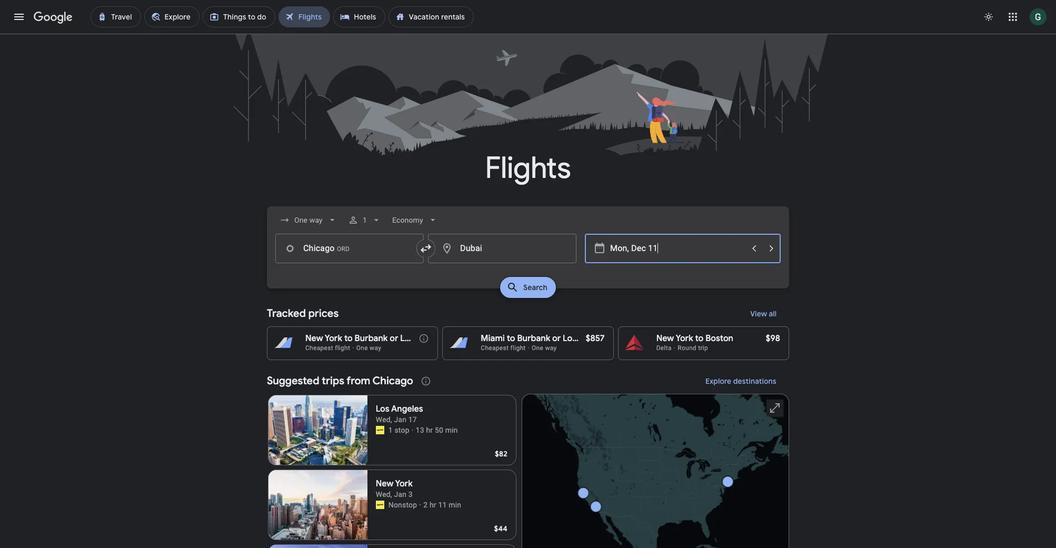 Task type: locate. For each thing, give the bounding box(es) containing it.
flight for to
[[335, 344, 350, 352]]

1 vertical spatial jan
[[394, 490, 407, 499]]

one way down miami to burbank or los angeles
[[532, 344, 557, 352]]

0 vertical spatial  image
[[674, 344, 676, 352]]

los angeles wed, jan 17
[[376, 404, 423, 424]]

cheapest down prices
[[305, 344, 333, 352]]

1 horizontal spatial york
[[395, 479, 413, 489]]

2 spirit image from the top
[[376, 501, 384, 509]]

2 horizontal spatial  image
[[674, 344, 676, 352]]

burbank
[[355, 333, 388, 344], [517, 333, 550, 344]]

cheapest flight
[[305, 344, 350, 352], [481, 344, 526, 352]]

0 horizontal spatial new
[[305, 333, 323, 344]]

2 cheapest from the left
[[481, 344, 509, 352]]

tracked prices region
[[267, 301, 789, 360]]

2 one from the left
[[532, 344, 544, 352]]

1 or from the left
[[390, 333, 398, 344]]

hr
[[426, 426, 433, 434], [430, 501, 436, 509]]

one way
[[356, 344, 381, 352], [532, 344, 557, 352]]

flights
[[485, 150, 571, 187]]

to
[[344, 333, 353, 344], [507, 333, 515, 344], [695, 333, 704, 344]]

one down miami to burbank or los angeles
[[532, 344, 544, 352]]

spirit image left the 1 stop
[[376, 426, 384, 434]]

0 horizontal spatial cheapest
[[305, 344, 333, 352]]

0 horizontal spatial one
[[356, 344, 368, 352]]

or left "857 us dollars" text field
[[552, 333, 561, 344]]

york inside new york wed, jan 3
[[395, 479, 413, 489]]

1 cheapest flight from the left
[[305, 344, 350, 352]]

hr right 13
[[426, 426, 433, 434]]

1 horizontal spatial new
[[376, 479, 394, 489]]

new
[[305, 333, 323, 344], [656, 333, 674, 344], [376, 479, 394, 489]]

None text field
[[428, 234, 577, 263]]

stop
[[395, 426, 410, 434]]

1 vertical spatial 1
[[388, 426, 393, 434]]

1 vertical spatial wed,
[[376, 490, 392, 499]]

boston
[[706, 333, 733, 344]]

york up 3
[[395, 479, 413, 489]]

1 to from the left
[[344, 333, 353, 344]]

hr for new york
[[430, 501, 436, 509]]

1 flight from the left
[[335, 344, 350, 352]]

hr right 2
[[430, 501, 436, 509]]

york
[[325, 333, 342, 344], [676, 333, 693, 344], [395, 479, 413, 489]]

york up round
[[676, 333, 693, 344]]

cheapest flight down miami
[[481, 344, 526, 352]]

min
[[445, 426, 458, 434], [449, 501, 461, 509]]

0 horizontal spatial way
[[370, 344, 381, 352]]

way down miami to burbank or los angeles
[[545, 344, 557, 352]]

trip
[[698, 344, 708, 352]]

2 burbank from the left
[[517, 333, 550, 344]]

82 US dollars text field
[[495, 449, 508, 459]]

wed, inside new york wed, jan 3
[[376, 490, 392, 499]]

$44
[[494, 524, 508, 533]]

1 button
[[344, 207, 386, 233]]

search
[[523, 283, 548, 292]]

0 horizontal spatial york
[[325, 333, 342, 344]]

suggested trips from chicago region
[[267, 369, 789, 548]]

one down new york to burbank or los angeles
[[356, 344, 368, 352]]

2 horizontal spatial new
[[656, 333, 674, 344]]

0 horizontal spatial burbank
[[355, 333, 388, 344]]

1 horizontal spatial burbank
[[517, 333, 550, 344]]

change appearance image
[[976, 4, 1002, 29]]

cheapest down miami
[[481, 344, 509, 352]]

explore destinations button
[[693, 369, 789, 394]]

1 horizontal spatial  image
[[419, 500, 421, 510]]

burbank right miami
[[517, 333, 550, 344]]

 image right the delta
[[674, 344, 676, 352]]

1 horizontal spatial to
[[507, 333, 515, 344]]

 image for los angeles
[[412, 425, 414, 435]]

none text field inside flight search box
[[275, 234, 424, 263]]

cheapest
[[305, 344, 333, 352], [481, 344, 509, 352]]

1 wed, from the top
[[376, 415, 392, 424]]

trips
[[322, 374, 344, 388]]

1
[[363, 216, 367, 224], [388, 426, 393, 434]]

2 wed, from the top
[[376, 490, 392, 499]]

to right miami
[[507, 333, 515, 344]]

2 horizontal spatial to
[[695, 333, 704, 344]]

cheapest for miami
[[481, 344, 509, 352]]

flight
[[335, 344, 350, 352], [511, 344, 526, 352]]

2 way from the left
[[545, 344, 557, 352]]

york for jan
[[395, 479, 413, 489]]

spirit image down new york wed, jan 3
[[376, 501, 384, 509]]

to up suggested trips from chicago
[[344, 333, 353, 344]]

angeles
[[416, 333, 448, 344], [578, 333, 610, 344], [391, 404, 423, 414]]

jan up the 1 stop
[[394, 415, 407, 424]]

wed, inside the los angeles wed, jan 17
[[376, 415, 392, 424]]

way down new york to burbank or los angeles
[[370, 344, 381, 352]]

spirit image for los angeles
[[376, 426, 384, 434]]

spirit image
[[376, 426, 384, 434], [376, 501, 384, 509]]

0 horizontal spatial los
[[376, 404, 390, 414]]

1 jan from the top
[[394, 415, 407, 424]]

Flight search field
[[259, 206, 798, 301]]

los inside the los angeles wed, jan 17
[[376, 404, 390, 414]]

 image
[[528, 344, 530, 352]]

 image left 2
[[419, 500, 421, 510]]

spirit image for new york
[[376, 501, 384, 509]]

2 horizontal spatial york
[[676, 333, 693, 344]]

los
[[400, 333, 414, 344], [563, 333, 577, 344], [376, 404, 390, 414]]

 image
[[674, 344, 676, 352], [412, 425, 414, 435], [419, 500, 421, 510]]

jan left 3
[[394, 490, 407, 499]]

None text field
[[275, 234, 424, 263]]

1 vertical spatial  image
[[412, 425, 414, 435]]

or left more info image
[[390, 333, 398, 344]]

jan inside the los angeles wed, jan 17
[[394, 415, 407, 424]]

1 horizontal spatial way
[[545, 344, 557, 352]]

cheapest flight up trips
[[305, 344, 350, 352]]

to for new york to burbank or los angeles
[[344, 333, 353, 344]]

min right 50
[[445, 426, 458, 434]]

wed, up nonstop
[[376, 490, 392, 499]]

2 vertical spatial  image
[[419, 500, 421, 510]]

flight up suggested trips from chicago
[[335, 344, 350, 352]]

0 horizontal spatial to
[[344, 333, 353, 344]]

0 vertical spatial spirit image
[[376, 426, 384, 434]]

1 one from the left
[[356, 344, 368, 352]]

2 or from the left
[[552, 333, 561, 344]]

2 flight from the left
[[511, 344, 526, 352]]

2 cheapest flight from the left
[[481, 344, 526, 352]]

1 vertical spatial hr
[[430, 501, 436, 509]]

york for burbank
[[325, 333, 342, 344]]

 image left 13
[[412, 425, 414, 435]]

tracked
[[267, 307, 306, 320]]

wed, for new
[[376, 490, 392, 499]]

1 way from the left
[[370, 344, 381, 352]]

to up trip
[[695, 333, 704, 344]]

$98
[[766, 333, 780, 344]]

jan
[[394, 415, 407, 424], [394, 490, 407, 499]]

york for boston
[[676, 333, 693, 344]]

new up the delta
[[656, 333, 674, 344]]

more info image
[[419, 333, 429, 344]]

0 vertical spatial min
[[445, 426, 458, 434]]

one way down new york to burbank or los angeles
[[356, 344, 381, 352]]

1 inside 'suggested trips from chicago' region
[[388, 426, 393, 434]]

1 spirit image from the top
[[376, 426, 384, 434]]

wed, up the 1 stop
[[376, 415, 392, 424]]

jan inside new york wed, jan 3
[[394, 490, 407, 499]]

3 to from the left
[[695, 333, 704, 344]]

0 horizontal spatial  image
[[412, 425, 414, 435]]

0 horizontal spatial 1
[[363, 216, 367, 224]]

0 vertical spatial hr
[[426, 426, 433, 434]]

burbank up from
[[355, 333, 388, 344]]

1 horizontal spatial cheapest
[[481, 344, 509, 352]]

1 inside popup button
[[363, 216, 367, 224]]

flight down miami to burbank or los angeles
[[511, 344, 526, 352]]

50
[[435, 426, 443, 434]]

way
[[370, 344, 381, 352], [545, 344, 557, 352]]

1 vertical spatial spirit image
[[376, 501, 384, 509]]

0 vertical spatial jan
[[394, 415, 407, 424]]

1 horizontal spatial or
[[552, 333, 561, 344]]

1 horizontal spatial flight
[[511, 344, 526, 352]]

$82
[[495, 449, 508, 459]]

view
[[750, 309, 767, 319]]

los left '$857'
[[563, 333, 577, 344]]

or
[[390, 333, 398, 344], [552, 333, 561, 344]]

explore destinations
[[706, 377, 777, 386]]

0 vertical spatial 1
[[363, 216, 367, 224]]

1 cheapest from the left
[[305, 344, 333, 352]]

min right 11
[[449, 501, 461, 509]]

new down prices
[[305, 333, 323, 344]]

cheapest for new
[[305, 344, 333, 352]]

1 horizontal spatial one
[[532, 344, 544, 352]]

all
[[769, 309, 777, 319]]

1 vertical spatial min
[[449, 501, 461, 509]]

york down prices
[[325, 333, 342, 344]]

0 vertical spatial wed,
[[376, 415, 392, 424]]

wed,
[[376, 415, 392, 424], [376, 490, 392, 499]]

0 horizontal spatial one way
[[356, 344, 381, 352]]

None field
[[275, 211, 342, 230], [388, 211, 442, 230], [275, 211, 342, 230], [388, 211, 442, 230]]

0 horizontal spatial cheapest flight
[[305, 344, 350, 352]]

new up nonstop
[[376, 479, 394, 489]]

one
[[356, 344, 368, 352], [532, 344, 544, 352]]

los left more info image
[[400, 333, 414, 344]]

1 horizontal spatial cheapest flight
[[481, 344, 526, 352]]

0 horizontal spatial or
[[390, 333, 398, 344]]

los up the 1 stop
[[376, 404, 390, 414]]

angeles inside the los angeles wed, jan 17
[[391, 404, 423, 414]]

1 horizontal spatial one way
[[532, 344, 557, 352]]

1 horizontal spatial 1
[[388, 426, 393, 434]]

1 horizontal spatial los
[[400, 333, 414, 344]]

2 hr 11 min
[[423, 501, 461, 509]]

2 jan from the top
[[394, 490, 407, 499]]

nonstop
[[388, 501, 417, 509]]

0 horizontal spatial flight
[[335, 344, 350, 352]]



Task type: describe. For each thing, give the bounding box(es) containing it.
jan for york
[[394, 490, 407, 499]]

min for angeles
[[445, 426, 458, 434]]

chicago
[[373, 374, 413, 388]]

11
[[438, 501, 447, 509]]

 image inside tracked prices region
[[528, 344, 530, 352]]

2 one way from the left
[[532, 344, 557, 352]]

13 hr 50 min
[[416, 426, 458, 434]]

new for new york to burbank or los angeles
[[305, 333, 323, 344]]

$857
[[586, 333, 605, 344]]

miami to burbank or los angeles
[[481, 333, 610, 344]]

More info text field
[[419, 333, 429, 346]]

1 one way from the left
[[356, 344, 381, 352]]

min for york
[[449, 501, 461, 509]]

swap origin and destination. image
[[420, 242, 432, 255]]

miami
[[481, 333, 505, 344]]

2 horizontal spatial los
[[563, 333, 577, 344]]

new inside new york wed, jan 3
[[376, 479, 394, 489]]

 image inside tracked prices region
[[674, 344, 676, 352]]

new york to boston
[[656, 333, 733, 344]]

delta
[[656, 344, 672, 352]]

cheapest flight for york
[[305, 344, 350, 352]]

flight for burbank
[[511, 344, 526, 352]]

2
[[423, 501, 428, 509]]

new york wed, jan 3
[[376, 479, 413, 499]]

 image for new york
[[419, 500, 421, 510]]

view all
[[750, 309, 777, 319]]

857 US dollars text field
[[586, 333, 605, 344]]

from
[[347, 374, 370, 388]]

wed, for los
[[376, 415, 392, 424]]

jan for angeles
[[394, 415, 407, 424]]

to for new york to boston
[[695, 333, 704, 344]]

explore
[[706, 377, 732, 386]]

tracked prices
[[267, 307, 339, 320]]

search button
[[500, 277, 556, 298]]

44 US dollars text field
[[494, 524, 508, 533]]

1 for 1 stop
[[388, 426, 393, 434]]

13
[[416, 426, 424, 434]]

new for new york to boston
[[656, 333, 674, 344]]

main menu image
[[13, 11, 25, 23]]

98 US dollars text field
[[766, 333, 780, 344]]

round trip
[[678, 344, 708, 352]]

1 stop
[[388, 426, 410, 434]]

3
[[409, 490, 413, 499]]

Departure text field
[[610, 234, 745, 263]]

17
[[409, 415, 417, 424]]

cheapest flight for to
[[481, 344, 526, 352]]

2 to from the left
[[507, 333, 515, 344]]

1 for 1
[[363, 216, 367, 224]]

suggested trips from chicago
[[267, 374, 413, 388]]

destinations
[[733, 377, 777, 386]]

suggested
[[267, 374, 319, 388]]

1 burbank from the left
[[355, 333, 388, 344]]

hr for los angeles
[[426, 426, 433, 434]]

round
[[678, 344, 697, 352]]

new york to burbank or los angeles
[[305, 333, 448, 344]]

prices
[[308, 307, 339, 320]]



Task type: vqa. For each thing, say whether or not it's contained in the screenshot.
14 to the bottom
no



